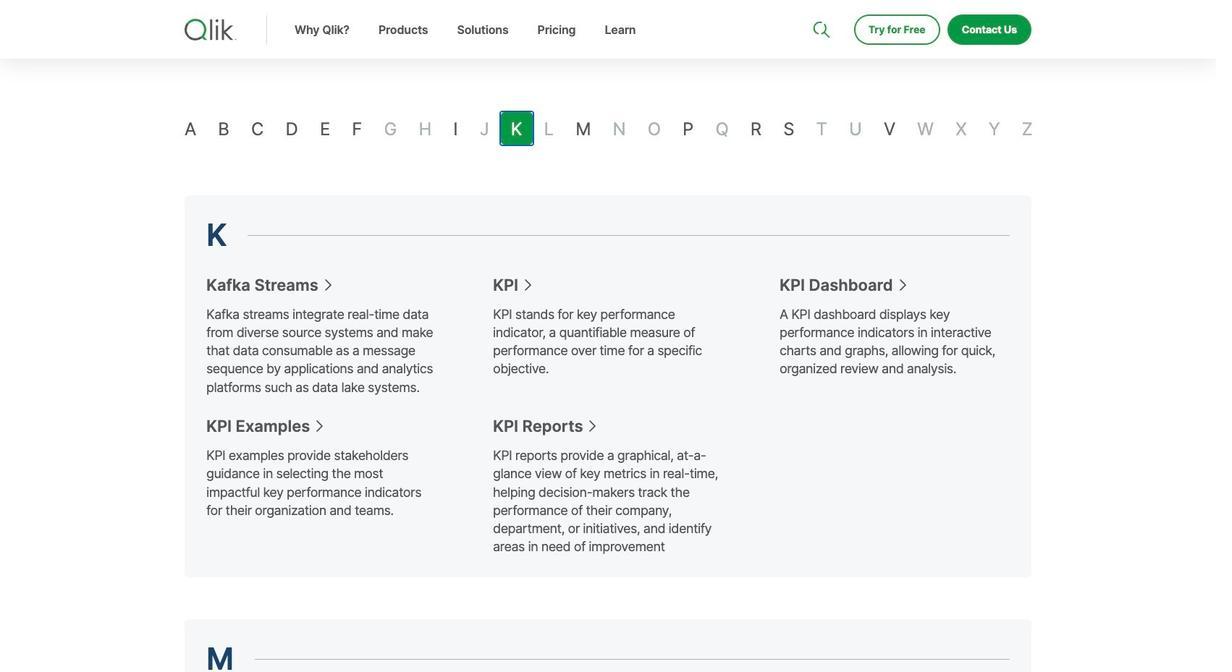Task type: vqa. For each thing, say whether or not it's contained in the screenshot.
Login "image" in the right top of the page
yes



Task type: locate. For each thing, give the bounding box(es) containing it.
qlik image
[[185, 19, 237, 41]]



Task type: describe. For each thing, give the bounding box(es) containing it.
login image
[[986, 0, 998, 12]]

company image
[[899, 0, 910, 12]]

support image
[[815, 0, 826, 12]]



